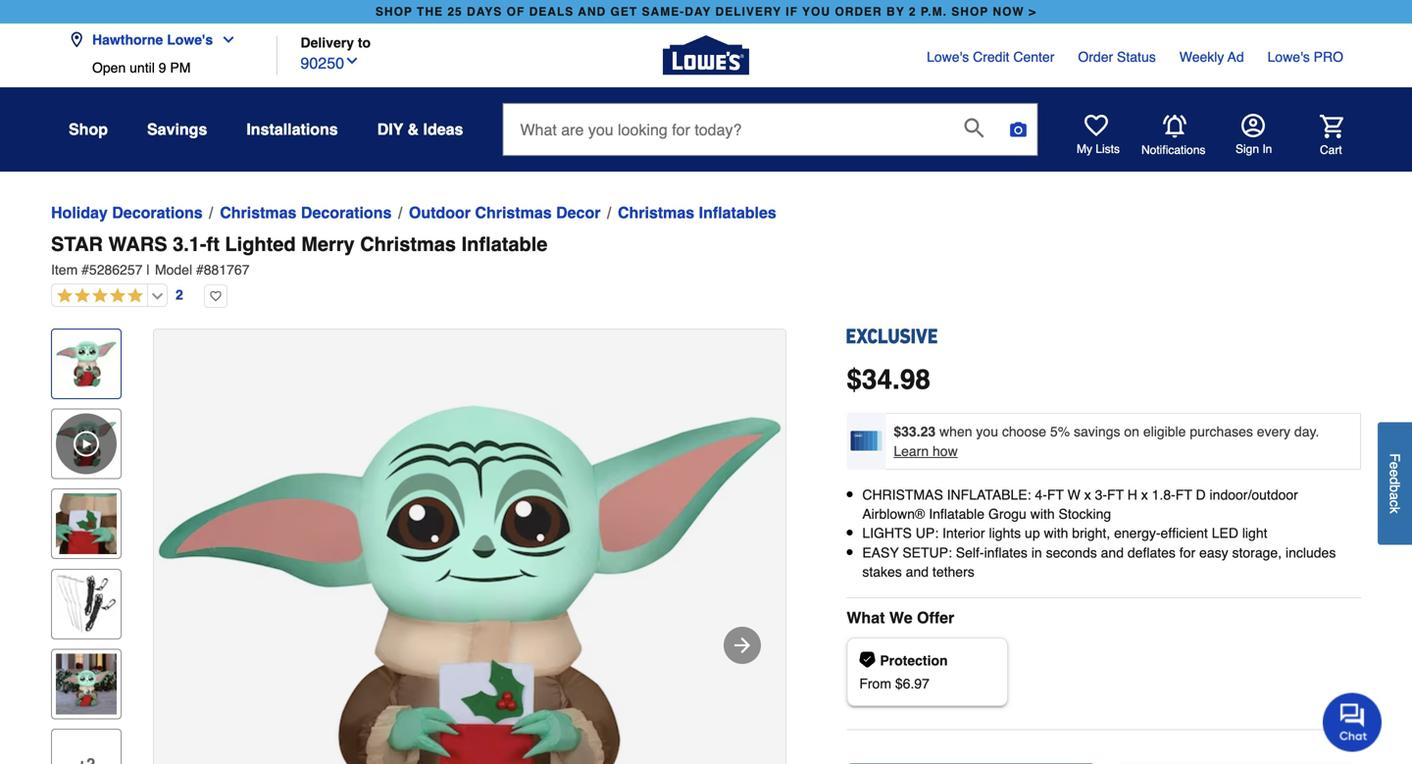 Task type: vqa. For each thing, say whether or not it's contained in the screenshot.
the middle Blade)
no



Task type: locate. For each thing, give the bounding box(es) containing it.
eligible
[[1144, 424, 1186, 439]]

learn
[[894, 443, 929, 459]]

# right item
[[82, 262, 89, 278]]

p.m.
[[921, 5, 948, 19]]

0 horizontal spatial x
[[1085, 487, 1092, 503]]

#
[[82, 262, 89, 278], [196, 262, 204, 278]]

christmas inside star wars 3.1-ft lighted merry christmas inflatable item # 5286257 | model # 881767
[[360, 233, 456, 256]]

sign in
[[1236, 142, 1273, 156]]

1 vertical spatial inflatable
[[929, 506, 985, 522]]

1 vertical spatial and
[[906, 564, 929, 580]]

inflatable up 'interior'
[[929, 506, 985, 522]]

1 horizontal spatial inflatable
[[929, 506, 985, 522]]

d
[[1388, 477, 1403, 485]]

easy
[[863, 545, 899, 560]]

christmas decorations
[[220, 204, 392, 222]]

lowe's for lowe's credit center
[[927, 49, 969, 65]]

None search field
[[503, 103, 1038, 172]]

1 horizontal spatial and
[[1101, 545, 1124, 560]]

inflatable inside the christmas inflatable: 4-ft w x 3-ft h x 1.8-ft d indoor/outdoor airblown® inflatable grogu with stocking lights up: interior lights up with bright, energy-efficient led light easy setup: self-inflates in seconds and deflates for easy storage, includes stakes and tethers
[[929, 506, 985, 522]]

with down 4-
[[1031, 506, 1055, 522]]

christmas inflatables
[[618, 204, 777, 222]]

led
[[1212, 526, 1239, 541]]

1 horizontal spatial $
[[894, 424, 902, 439]]

choose
[[1002, 424, 1047, 439]]

christmas left decor
[[475, 204, 552, 222]]

my lists link
[[1077, 114, 1120, 157]]

with right up
[[1044, 526, 1069, 541]]

25
[[448, 5, 463, 19]]

98
[[900, 364, 931, 395]]

e up b
[[1388, 470, 1403, 477]]

lowe's for lowe's pro
[[1268, 49, 1310, 65]]

star
[[51, 233, 103, 256]]

$ for 34
[[847, 364, 862, 395]]

a
[[1388, 492, 1403, 500]]

1 e from the top
[[1388, 462, 1403, 470]]

0 horizontal spatial lowe's
[[167, 32, 213, 48]]

lowe's credit center link
[[927, 47, 1055, 67]]

offer
[[917, 609, 955, 627]]

item number 5 2 8 6 2 5 7 and model number 8 8 1 7 6 7 element
[[51, 260, 1362, 280]]

1 vertical spatial with
[[1044, 526, 1069, 541]]

$ left .
[[847, 364, 862, 395]]

when
[[940, 424, 973, 439]]

option group
[[839, 758, 1369, 764]]

lowe's up pm
[[167, 32, 213, 48]]

star wars 3.1-ft lighted merry christmas inflatable item # 5286257 | model # 881767
[[51, 233, 548, 278]]

status
[[1117, 49, 1156, 65]]

bright,
[[1073, 526, 1111, 541]]

delivery to
[[301, 35, 371, 51]]

credit
[[973, 49, 1010, 65]]

cart button
[[1293, 115, 1344, 158]]

ft left d
[[1176, 487, 1193, 503]]

star wars  #881767 - thumbnail2 image
[[56, 494, 117, 554]]

inflatable down outdoor christmas decor link
[[462, 233, 548, 256]]

chevron down image
[[213, 32, 237, 48]]

0 horizontal spatial inflatable
[[462, 233, 548, 256]]

decorations up merry
[[301, 204, 392, 222]]

shop
[[376, 5, 413, 19], [952, 5, 989, 19]]

1 horizontal spatial 2
[[909, 5, 917, 19]]

0 horizontal spatial $
[[847, 364, 862, 395]]

$ for 33.23
[[894, 424, 902, 439]]

and down setup:
[[906, 564, 929, 580]]

light
[[1243, 526, 1268, 541]]

0 vertical spatial and
[[1101, 545, 1124, 560]]

inflatable:
[[947, 487, 1032, 503]]

0 horizontal spatial #
[[82, 262, 89, 278]]

lowe's left pro
[[1268, 49, 1310, 65]]

2 right by
[[909, 5, 917, 19]]

$
[[847, 364, 862, 395], [894, 424, 902, 439]]

shop the 25 days of deals and get same-day delivery if you order by 2 p.m. shop now > link
[[372, 0, 1041, 24]]

outdoor christmas decor link
[[409, 201, 601, 225]]

0 horizontal spatial shop
[[376, 5, 413, 19]]

days
[[467, 5, 503, 19]]

wars
[[108, 233, 167, 256]]

5286257
[[89, 262, 143, 278]]

1 shop from the left
[[376, 5, 413, 19]]

$ up learn
[[894, 424, 902, 439]]

and down bright,
[[1101, 545, 1124, 560]]

decorations up wars
[[112, 204, 203, 222]]

with
[[1031, 506, 1055, 522], [1044, 526, 1069, 541]]

e up d
[[1388, 462, 1403, 470]]

savings
[[147, 120, 207, 138]]

by
[[887, 5, 905, 19]]

# right model
[[196, 262, 204, 278]]

c
[[1388, 500, 1403, 507]]

seconds
[[1046, 545, 1098, 560]]

2 horizontal spatial ft
[[1176, 487, 1193, 503]]

x right 'h'
[[1142, 487, 1149, 503]]

1 horizontal spatial #
[[196, 262, 204, 278]]

1 vertical spatial $
[[894, 424, 902, 439]]

2 x from the left
[[1142, 487, 1149, 503]]

lowe's left credit
[[927, 49, 969, 65]]

shop left the
[[376, 5, 413, 19]]

for
[[1180, 545, 1196, 560]]

inflatable inside star wars 3.1-ft lighted merry christmas inflatable item # 5286257 | model # 881767
[[462, 233, 548, 256]]

ft left 'h'
[[1108, 487, 1124, 503]]

0 vertical spatial inflatable
[[462, 233, 548, 256]]

hawthorne lowe's button
[[69, 20, 244, 60]]

$ 33.23 when you choose 5% savings on eligible purchases every day. learn how
[[894, 424, 1320, 459]]

ft
[[207, 233, 220, 256]]

0 horizontal spatial decorations
[[112, 204, 203, 222]]

1 ft from the left
[[1048, 487, 1064, 503]]

pm
[[170, 60, 191, 76]]

1 horizontal spatial shop
[[952, 5, 989, 19]]

open
[[92, 60, 126, 76]]

lowe's
[[167, 32, 213, 48], [927, 49, 969, 65], [1268, 49, 1310, 65]]

star wars  #881767 - thumbnail3 image
[[56, 574, 117, 634]]

easy
[[1200, 545, 1229, 560]]

lowe's inside button
[[167, 32, 213, 48]]

center
[[1014, 49, 1055, 65]]

1 decorations from the left
[[112, 204, 203, 222]]

2 e from the top
[[1388, 470, 1403, 477]]

and
[[578, 5, 606, 19]]

to
[[358, 35, 371, 51]]

lowe's credit center
[[927, 49, 1055, 65]]

protection from $6.97
[[860, 653, 948, 692]]

sign
[[1236, 142, 1260, 156]]

2 down model
[[176, 287, 183, 303]]

ad
[[1228, 49, 1245, 65]]

1 vertical spatial 2
[[176, 287, 183, 303]]

protection
[[880, 653, 948, 669]]

chevron down image
[[344, 53, 360, 69]]

shop right the p.m.
[[952, 5, 989, 19]]

1 horizontal spatial lowe's
[[927, 49, 969, 65]]

airblown®
[[863, 506, 925, 522]]

stocking
[[1059, 506, 1112, 522]]

1 horizontal spatial x
[[1142, 487, 1149, 503]]

&
[[408, 120, 419, 138]]

0 vertical spatial 2
[[909, 5, 917, 19]]

1 horizontal spatial decorations
[[301, 204, 392, 222]]

2 decorations from the left
[[301, 204, 392, 222]]

from
[[860, 676, 892, 692]]

2 horizontal spatial lowe's
[[1268, 49, 1310, 65]]

lowe's home improvement logo image
[[663, 12, 749, 99]]

x left 3-
[[1085, 487, 1092, 503]]

christmas
[[863, 487, 944, 503]]

3-
[[1095, 487, 1108, 503]]

diy & ideas button
[[377, 112, 463, 147]]

up
[[1025, 526, 1040, 541]]

on
[[1125, 424, 1140, 439]]

christmas up item number 5 2 8 6 2 5 7 and model number 8 8 1 7 6 7 element
[[618, 204, 695, 222]]

heart outline image
[[204, 284, 227, 308]]

christmas down outdoor
[[360, 233, 456, 256]]

item
[[51, 262, 78, 278]]

k
[[1388, 507, 1403, 514]]

0 vertical spatial $
[[847, 364, 862, 395]]

ft left w at the right bottom
[[1048, 487, 1064, 503]]

0 horizontal spatial ft
[[1048, 487, 1064, 503]]

diy & ideas
[[377, 120, 463, 138]]

storage,
[[1233, 545, 1282, 560]]

1 horizontal spatial ft
[[1108, 487, 1124, 503]]

and
[[1101, 545, 1124, 560], [906, 564, 929, 580]]

0 vertical spatial with
[[1031, 506, 1055, 522]]

up:
[[916, 526, 939, 541]]

diy
[[377, 120, 403, 138]]

purchases
[[1190, 424, 1254, 439]]

chat invite button image
[[1323, 692, 1383, 752]]

$ inside $ 33.23 when you choose 5% savings on eligible purchases every day. learn how
[[894, 424, 902, 439]]



Task type: describe. For each thing, give the bounding box(es) containing it.
star wars  #881767 - thumbnail image
[[56, 334, 117, 394]]

search image
[[965, 118, 984, 138]]

34
[[862, 364, 893, 395]]

4-
[[1035, 487, 1048, 503]]

2 shop from the left
[[952, 5, 989, 19]]

my lists
[[1077, 142, 1120, 156]]

savings
[[1074, 424, 1121, 439]]

learn how button
[[894, 441, 958, 461]]

inflates
[[985, 545, 1028, 560]]

decorations for holiday decorations
[[112, 204, 203, 222]]

how
[[933, 443, 958, 459]]

lighted
[[225, 233, 296, 256]]

outdoor christmas decor
[[409, 204, 601, 222]]

2 ft from the left
[[1108, 487, 1124, 503]]

tethers
[[933, 564, 975, 580]]

1.8-
[[1152, 487, 1176, 503]]

f e e d b a c k
[[1388, 454, 1403, 514]]

the
[[417, 5, 443, 19]]

weekly ad link
[[1180, 47, 1245, 67]]

delivery
[[716, 5, 782, 19]]

what we offer
[[847, 609, 955, 627]]

get
[[611, 5, 638, 19]]

$ 34 . 98
[[847, 364, 931, 395]]

lowe's home improvement notification center image
[[1163, 115, 1187, 138]]

if
[[786, 5, 798, 19]]

notifications
[[1142, 143, 1206, 157]]

decorations for christmas decorations
[[301, 204, 392, 222]]

star wars  #881767 image
[[154, 330, 786, 764]]

christmas inflatables link
[[618, 201, 777, 225]]

$6.97
[[896, 676, 930, 692]]

lowe's pro link
[[1268, 47, 1344, 67]]

day
[[685, 5, 712, 19]]

day.
[[1295, 424, 1320, 439]]

stakes
[[863, 564, 902, 580]]

2 # from the left
[[196, 262, 204, 278]]

holiday decorations
[[51, 204, 203, 222]]

881767
[[204, 262, 250, 278]]

9
[[159, 60, 166, 76]]

christmas decorations link
[[220, 201, 392, 225]]

33.23
[[902, 424, 936, 439]]

lights
[[863, 526, 912, 541]]

of
[[507, 5, 525, 19]]

hawthorne lowe's
[[92, 32, 213, 48]]

sign in button
[[1236, 114, 1273, 157]]

lowe's home improvement cart image
[[1320, 115, 1344, 138]]

arrow right image
[[731, 634, 754, 657]]

efficient
[[1161, 526, 1208, 541]]

lowe's pro
[[1268, 49, 1344, 65]]

shop
[[69, 120, 108, 138]]

lights
[[989, 526, 1021, 541]]

b
[[1388, 485, 1403, 492]]

location image
[[69, 32, 84, 48]]

weekly ad
[[1180, 49, 1245, 65]]

f e e d b a c k button
[[1378, 422, 1413, 545]]

shop button
[[69, 112, 108, 147]]

lowe's home improvement account image
[[1242, 114, 1265, 137]]

0 horizontal spatial and
[[906, 564, 929, 580]]

shop the 25 days of deals and get same-day delivery if you order by 2 p.m. shop now >
[[376, 5, 1037, 19]]

90250 button
[[301, 50, 360, 75]]

order status
[[1078, 49, 1156, 65]]

cart
[[1320, 143, 1343, 157]]

.
[[893, 364, 900, 395]]

holiday decorations link
[[51, 201, 203, 225]]

1 # from the left
[[82, 262, 89, 278]]

christmas up lighted
[[220, 204, 297, 222]]

Search Query text field
[[504, 104, 949, 155]]

3.1-
[[173, 233, 207, 256]]

f
[[1388, 454, 1403, 462]]

delivery
[[301, 35, 354, 51]]

d
[[1196, 487, 1206, 503]]

deals
[[529, 5, 574, 19]]

holiday
[[51, 204, 108, 222]]

|
[[146, 262, 150, 278]]

hawthorne
[[92, 32, 163, 48]]

savings button
[[147, 112, 207, 147]]

outdoor
[[409, 204, 471, 222]]

pro
[[1314, 49, 1344, 65]]

until
[[130, 60, 155, 76]]

3 ft from the left
[[1176, 487, 1193, 503]]

5 stars image
[[52, 287, 143, 306]]

0 horizontal spatial 2
[[176, 287, 183, 303]]

w
[[1068, 487, 1081, 503]]

order
[[835, 5, 883, 19]]

we
[[890, 609, 913, 627]]

star wars  #881767 - thumbnail4 image
[[56, 654, 117, 715]]

90250
[[301, 54, 344, 72]]

what
[[847, 609, 885, 627]]

lowe's home improvement lists image
[[1085, 114, 1109, 137]]

inflatables
[[699, 204, 777, 222]]

indoor/outdoor
[[1210, 487, 1299, 503]]

setup:
[[903, 545, 952, 560]]

protection plan filled image
[[860, 652, 875, 668]]

order status link
[[1078, 47, 1156, 67]]

lists
[[1096, 142, 1120, 156]]

camera image
[[1009, 120, 1029, 139]]

in
[[1032, 545, 1043, 560]]

1 x from the left
[[1085, 487, 1092, 503]]



